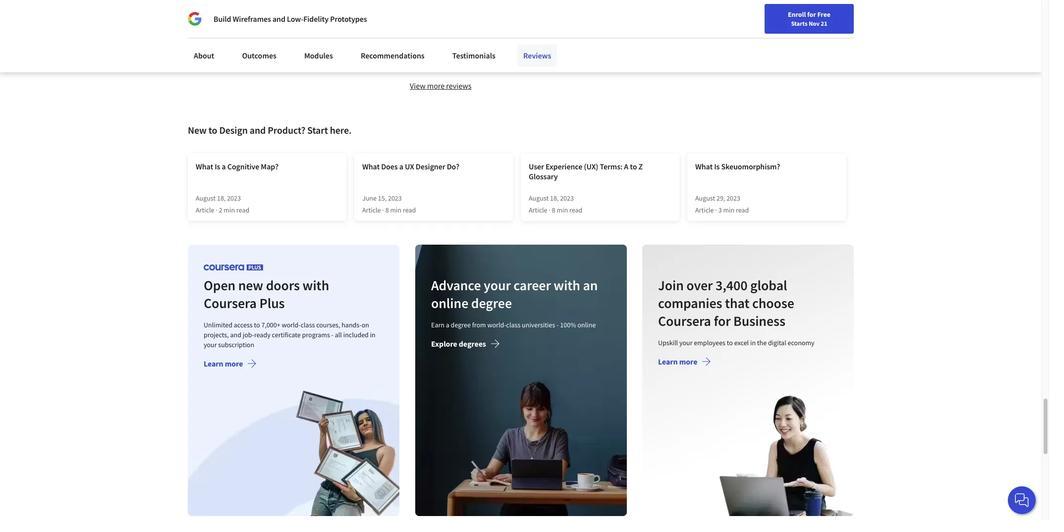 Task type: describe. For each thing, give the bounding box(es) containing it.
ux
[[405, 162, 414, 172]]

august 18, 2023 article · 2 min read
[[196, 194, 250, 215]]

what for what does a ux designer do?
[[363, 162, 380, 172]]

is for a
[[215, 162, 220, 172]]

new
[[238, 277, 263, 295]]

join
[[659, 277, 684, 295]]

18, for is
[[217, 194, 226, 203]]

august 18, 2023 article · 8 min read
[[529, 194, 583, 215]]

1 i from the left
[[526, 14, 528, 23]]

1 horizontal spatial figma
[[774, 14, 793, 23]]

in inside the i wish there was more information on figma. i had to learn too many stuff in figma myself. at least there could be more links to other figma videos. except that, everything was good. thank you.
[[767, 14, 773, 23]]

· for what is a cognitive map?
[[216, 206, 218, 215]]

start
[[308, 124, 328, 137]]

build
[[214, 14, 231, 24]]

skeuomorphism?
[[722, 162, 781, 172]]

an
[[583, 277, 598, 295]]

certificate
[[272, 331, 301, 340]]

earn
[[431, 321, 445, 330]]

and inside unlimited access to 7,000+ world-class courses, hands-on projects, and job-ready certificate programs - all included in your subscription
[[230, 331, 241, 340]]

from
[[472, 321, 486, 330]]

29,
[[717, 194, 726, 203]]

career
[[810, 11, 829, 20]]

1 horizontal spatial learn more link
[[659, 357, 712, 369]]

learn more for the right learn more link
[[659, 357, 698, 367]]

august for what is a cognitive map?
[[196, 194, 216, 203]]

· for what does a ux designer do?
[[383, 206, 384, 215]]

enroll for free starts nov 21
[[789, 10, 831, 27]]

article for what is a cognitive map?
[[196, 206, 215, 215]]

your inside unlimited access to 7,000+ world-class courses, hands-on projects, and job-ready certificate programs - all included in your subscription
[[204, 341, 217, 350]]

to left design
[[209, 124, 217, 137]]

is for skeuomorphism?
[[715, 162, 720, 172]]

june
[[363, 194, 377, 203]]

1 vertical spatial was
[[562, 34, 575, 44]]

chat with us image
[[1015, 493, 1031, 509]]

earn a degree from world-class universities - 100% online
[[431, 321, 596, 330]]

open
[[204, 277, 236, 295]]

class for universities
[[506, 321, 521, 330]]

- inside unlimited access to 7,000+ world-class courses, hands-on projects, and job-ready certificate programs - all included in your subscription
[[332, 331, 334, 340]]

to left the excel
[[728, 339, 734, 348]]

15,
[[378, 194, 387, 203]]

user experience (ux) terms: a to z glossary
[[529, 162, 643, 182]]

figma.
[[650, 14, 671, 23]]

economy
[[788, 339, 815, 348]]

wish
[[530, 14, 545, 23]]

videos.
[[709, 24, 732, 33]]

2
[[219, 206, 222, 215]]

thank
[[597, 34, 616, 44]]

build wireframes and low-fidelity prototypes
[[214, 14, 367, 24]]

over
[[687, 277, 714, 295]]

z
[[639, 162, 643, 172]]

more up the you.
[[626, 24, 643, 33]]

june 15, 2023 article · 8 min read
[[363, 194, 416, 215]]

3,400
[[716, 277, 748, 295]]

read inside august 29, 2023 article · 3 min read
[[736, 206, 749, 215]]

testimonials link
[[447, 45, 502, 66]]

august for what is skeuomorphism?
[[696, 194, 716, 203]]

online inside advance your career with an online degree
[[431, 295, 469, 313]]

august for user experience (ux) terms: a to z glossary
[[529, 194, 549, 203]]

programs
[[302, 331, 330, 340]]

upskill your employees to excel in the digital economy
[[659, 339, 815, 348]]

learn
[[699, 14, 716, 23]]

explore
[[431, 339, 457, 349]]

0 horizontal spatial learn more link
[[204, 359, 257, 371]]

to inside user experience (ux) terms: a to z glossary
[[630, 162, 637, 172]]

experience
[[546, 162, 583, 172]]

to inside unlimited access to 7,000+ world-class courses, hands-on projects, and job-ready certificate programs - all included in your subscription
[[254, 321, 260, 330]]

least
[[560, 24, 575, 33]]

· for user experience (ux) terms: a to z glossary
[[549, 206, 551, 215]]

ready
[[254, 331, 271, 340]]

projects,
[[204, 331, 229, 340]]

the
[[758, 339, 767, 348]]

be
[[616, 24, 624, 33]]

more down employees
[[680, 357, 698, 367]]

min inside august 29, 2023 article · 3 min read
[[724, 206, 735, 215]]

join over 3,400 global companies that choose coursera for business
[[659, 277, 795, 330]]

that
[[726, 295, 750, 313]]

advance
[[431, 277, 481, 295]]

english
[[852, 11, 876, 21]]

find
[[767, 11, 780, 20]]

learn for the leftmost learn more link
[[204, 359, 223, 369]]

courses,
[[317, 321, 340, 330]]

plus
[[260, 295, 285, 313]]

with for career
[[554, 277, 581, 295]]

world- for 7,000+
[[282, 321, 301, 330]]

had
[[676, 14, 689, 23]]

2023 for ux
[[388, 194, 402, 203]]

too
[[718, 14, 728, 23]]

degree inside advance your career with an online degree
[[471, 295, 512, 313]]

read for cognitive
[[237, 206, 250, 215]]

here.
[[330, 124, 352, 137]]

more up could at top right
[[580, 14, 597, 23]]

user
[[529, 162, 545, 172]]

coursera inside join over 3,400 global companies that choose coursera for business
[[659, 313, 712, 330]]

prototypes
[[330, 14, 367, 24]]

google image
[[188, 12, 202, 26]]

on inside the i wish there was more information on figma. i had to learn too many stuff in figma myself. at least there could be more links to other figma videos. except that, everything was good. thank you.
[[639, 14, 648, 23]]

unlimited
[[204, 321, 233, 330]]

in inside unlimited access to 7,000+ world-class courses, hands-on projects, and job-ready certificate programs - all included in your subscription
[[370, 331, 376, 340]]

your for advance
[[484, 277, 511, 295]]

links
[[645, 24, 659, 33]]

2023 inside august 29, 2023 article · 3 min read
[[727, 194, 741, 203]]

recommendations
[[361, 51, 425, 61]]

terms:
[[600, 162, 623, 172]]

2 horizontal spatial and
[[273, 14, 286, 24]]

article for what is skeuomorphism?
[[696, 206, 714, 215]]

everything
[[526, 34, 560, 44]]

global
[[751, 277, 788, 295]]

nov
[[809, 19, 820, 27]]

coursera inside the open new doors with coursera plus
[[204, 295, 257, 313]]

companies
[[659, 295, 723, 313]]

cognitive
[[228, 162, 260, 172]]

read for terms:
[[570, 206, 583, 215]]

reviews link
[[518, 45, 558, 66]]

except
[[734, 24, 755, 33]]

8 for experience
[[552, 206, 556, 215]]

to down figma.
[[661, 24, 668, 33]]

a for does
[[400, 162, 404, 172]]

upskill
[[659, 339, 679, 348]]

1 vertical spatial online
[[578, 321, 596, 330]]

wireframes
[[233, 14, 271, 24]]

august 29, 2023 article · 3 min read
[[696, 194, 749, 215]]

7,000+
[[262, 321, 281, 330]]

min for ux
[[391, 206, 402, 215]]

a for is
[[222, 162, 226, 172]]

21
[[821, 19, 828, 27]]



Task type: locate. For each thing, give the bounding box(es) containing it.
1 world- from the left
[[282, 321, 301, 330]]

for inside enroll for free starts nov 21
[[808, 10, 817, 19]]

2 is from the left
[[715, 162, 720, 172]]

your down projects,
[[204, 341, 217, 350]]

learn more link down the upskill
[[659, 357, 712, 369]]

8 down 15,
[[386, 206, 389, 215]]

a right earn at the bottom left of page
[[446, 321, 450, 330]]

0 horizontal spatial class
[[301, 321, 315, 330]]

recommendations link
[[355, 45, 431, 66]]

in up that,
[[767, 14, 773, 23]]

other
[[670, 24, 687, 33]]

degree left from on the bottom
[[451, 321, 471, 330]]

in left the
[[751, 339, 757, 348]]

2 8 from the left
[[552, 206, 556, 215]]

18, inside august 18, 2023 article · 8 min read
[[550, 194, 559, 203]]

· for what is skeuomorphism?
[[716, 206, 718, 215]]

degree up from on the bottom
[[471, 295, 512, 313]]

employees
[[695, 339, 726, 348]]

read down user experience (ux) terms: a to z glossary
[[570, 206, 583, 215]]

2023 inside august 18, 2023 article · 8 min read
[[560, 194, 574, 203]]

august inside the august 18, 2023 article · 2 min read
[[196, 194, 216, 203]]

what for what is skeuomorphism?
[[696, 162, 713, 172]]

august
[[196, 194, 216, 203], [529, 194, 549, 203], [696, 194, 716, 203]]

min inside the august 18, 2023 article · 2 min read
[[224, 206, 235, 215]]

designer
[[416, 162, 446, 172]]

more down subscription
[[225, 359, 243, 369]]

learn more
[[659, 357, 698, 367], [204, 359, 243, 369]]

2 horizontal spatial what
[[696, 162, 713, 172]]

0 vertical spatial online
[[431, 295, 469, 313]]

0 horizontal spatial for
[[715, 313, 731, 330]]

on inside unlimited access to 7,000+ world-class courses, hands-on projects, and job-ready certificate programs - all included in your subscription
[[362, 321, 369, 330]]

1 horizontal spatial on
[[639, 14, 648, 23]]

min right 3
[[724, 206, 735, 215]]

· inside the august 18, 2023 article · 2 min read
[[216, 206, 218, 215]]

1 horizontal spatial 8
[[552, 206, 556, 215]]

august down the glossary
[[529, 194, 549, 203]]

· down the glossary
[[549, 206, 551, 215]]

learn for the right learn more link
[[659, 357, 678, 367]]

3 min from the left
[[557, 206, 568, 215]]

(ux)
[[584, 162, 599, 172]]

your inside advance your career with an online degree
[[484, 277, 511, 295]]

good.
[[577, 34, 595, 44]]

1 vertical spatial for
[[715, 313, 731, 330]]

product?
[[268, 124, 306, 137]]

1 2023 from the left
[[227, 194, 241, 203]]

· inside the june 15, 2023 article · 8 min read
[[383, 206, 384, 215]]

class left universities
[[506, 321, 521, 330]]

2 2023 from the left
[[388, 194, 402, 203]]

reviews
[[447, 81, 472, 91]]

3 read from the left
[[570, 206, 583, 215]]

there up at
[[546, 14, 564, 23]]

2023 down experience
[[560, 194, 574, 203]]

0 horizontal spatial in
[[370, 331, 376, 340]]

class inside unlimited access to 7,000+ world-class courses, hands-on projects, and job-ready certificate programs - all included in your subscription
[[301, 321, 315, 330]]

2 vertical spatial and
[[230, 331, 241, 340]]

your right the upskill
[[680, 339, 693, 348]]

your
[[781, 11, 795, 20], [484, 277, 511, 295], [680, 339, 693, 348], [204, 341, 217, 350]]

article for user experience (ux) terms: a to z glossary
[[529, 206, 548, 215]]

1 class from the left
[[301, 321, 315, 330]]

world- for from
[[488, 321, 506, 330]]

0 vertical spatial was
[[566, 14, 578, 23]]

0 horizontal spatial learn
[[204, 359, 223, 369]]

1 18, from the left
[[217, 194, 226, 203]]

fidelity
[[304, 14, 329, 24]]

with for doors
[[303, 277, 329, 295]]

0 horizontal spatial 8
[[386, 206, 389, 215]]

many
[[730, 14, 748, 23]]

was
[[566, 14, 578, 23], [562, 34, 575, 44]]

excel
[[735, 339, 750, 348]]

- left all
[[332, 331, 334, 340]]

your for upskill
[[680, 339, 693, 348]]

in right included at the left
[[370, 331, 376, 340]]

1 august from the left
[[196, 194, 216, 203]]

august down what is a cognitive map?
[[196, 194, 216, 203]]

could
[[596, 24, 614, 33]]

on up links
[[639, 14, 648, 23]]

read down ux
[[403, 206, 416, 215]]

coursera up the upskill
[[659, 313, 712, 330]]

enroll
[[789, 10, 807, 19]]

a left cognitive
[[222, 162, 226, 172]]

explore degrees link
[[431, 339, 500, 351]]

· inside august 18, 2023 article · 8 min read
[[549, 206, 551, 215]]

1 horizontal spatial class
[[506, 321, 521, 330]]

8 down the glossary
[[552, 206, 556, 215]]

view more reviews link
[[410, 81, 472, 91]]

3 · from the left
[[549, 206, 551, 215]]

1 horizontal spatial 18,
[[550, 194, 559, 203]]

class for courses,
[[301, 321, 315, 330]]

4 read from the left
[[736, 206, 749, 215]]

1 horizontal spatial degree
[[471, 295, 512, 313]]

0 horizontal spatial learn more
[[204, 359, 243, 369]]

online right 100%
[[578, 321, 596, 330]]

myself.
[[526, 24, 549, 33]]

0 horizontal spatial and
[[230, 331, 241, 340]]

coursera plus image
[[204, 265, 263, 271]]

1 read from the left
[[237, 206, 250, 215]]

what left cognitive
[[196, 162, 213, 172]]

starts
[[792, 19, 808, 27]]

for up nov
[[808, 10, 817, 19]]

1 horizontal spatial there
[[577, 24, 594, 33]]

i wish there was more information on figma. i had to learn too many stuff in figma myself. at least there could be more links to other figma videos. except that, everything was good. thank you.
[[526, 14, 794, 44]]

read inside the june 15, 2023 article · 8 min read
[[403, 206, 416, 215]]

· left the 2
[[216, 206, 218, 215]]

learn more down subscription
[[204, 359, 243, 369]]

2023 right 15,
[[388, 194, 402, 203]]

your for find
[[781, 11, 795, 20]]

there
[[546, 14, 564, 23], [577, 24, 594, 33]]

1 horizontal spatial world-
[[488, 321, 506, 330]]

that,
[[757, 24, 772, 33]]

is left cognitive
[[215, 162, 220, 172]]

august left '29,'
[[696, 194, 716, 203]]

1 vertical spatial new
[[188, 124, 207, 137]]

1 horizontal spatial i
[[673, 14, 675, 23]]

0 vertical spatial for
[[808, 10, 817, 19]]

0 horizontal spatial i
[[526, 14, 528, 23]]

is up '29,'
[[715, 162, 720, 172]]

about
[[194, 51, 214, 61]]

with inside advance your career with an online degree
[[554, 277, 581, 295]]

class up programs
[[301, 321, 315, 330]]

1 horizontal spatial with
[[554, 277, 581, 295]]

0 horizontal spatial a
[[222, 162, 226, 172]]

article inside the august 18, 2023 article · 2 min read
[[196, 206, 215, 215]]

view
[[410, 81, 426, 91]]

1 vertical spatial figma
[[689, 24, 707, 33]]

glossary
[[529, 172, 558, 182]]

1 horizontal spatial learn more
[[659, 357, 698, 367]]

read inside the august 18, 2023 article · 2 min read
[[237, 206, 250, 215]]

1 vertical spatial and
[[250, 124, 266, 137]]

a
[[625, 162, 629, 172]]

2 horizontal spatial august
[[696, 194, 716, 203]]

· left 3
[[716, 206, 718, 215]]

0 vertical spatial on
[[639, 14, 648, 23]]

0 vertical spatial figma
[[774, 14, 793, 23]]

3 article from the left
[[529, 206, 548, 215]]

0 horizontal spatial online
[[431, 295, 469, 313]]

on up included at the left
[[362, 321, 369, 330]]

world- right from on the bottom
[[488, 321, 506, 330]]

was down least
[[562, 34, 575, 44]]

learn down projects,
[[204, 359, 223, 369]]

1 horizontal spatial for
[[808, 10, 817, 19]]

0 horizontal spatial new
[[188, 124, 207, 137]]

18, for experience
[[550, 194, 559, 203]]

1 horizontal spatial and
[[250, 124, 266, 137]]

what left does at the left top of page
[[363, 162, 380, 172]]

read right 3
[[736, 206, 749, 215]]

2 august from the left
[[529, 194, 549, 203]]

your right find
[[781, 11, 795, 20]]

0 vertical spatial and
[[273, 14, 286, 24]]

min for cognitive
[[224, 206, 235, 215]]

with right doors
[[303, 277, 329, 295]]

0 horizontal spatial world-
[[282, 321, 301, 330]]

career
[[514, 277, 551, 295]]

and up subscription
[[230, 331, 241, 340]]

i left wish
[[526, 14, 528, 23]]

1 horizontal spatial is
[[715, 162, 720, 172]]

2023 inside the august 18, 2023 article · 2 min read
[[227, 194, 241, 203]]

online up earn at the bottom left of page
[[431, 295, 469, 313]]

for
[[808, 10, 817, 19], [715, 313, 731, 330]]

more right view
[[427, 81, 445, 91]]

to right had
[[691, 14, 697, 23]]

hands-
[[342, 321, 362, 330]]

article for what does a ux designer do?
[[363, 206, 381, 215]]

to up ready
[[254, 321, 260, 330]]

1 vertical spatial degree
[[451, 321, 471, 330]]

2023 for terms:
[[560, 194, 574, 203]]

world- up certificate
[[282, 321, 301, 330]]

your inside find your new career link
[[781, 11, 795, 20]]

1 vertical spatial there
[[577, 24, 594, 33]]

article inside the june 15, 2023 article · 8 min read
[[363, 206, 381, 215]]

1 horizontal spatial online
[[578, 321, 596, 330]]

for inside join over 3,400 global companies that choose coursera for business
[[715, 313, 731, 330]]

0 vertical spatial there
[[546, 14, 564, 23]]

august inside august 29, 2023 article · 3 min read
[[696, 194, 716, 203]]

class
[[301, 321, 315, 330], [506, 321, 521, 330]]

8 inside august 18, 2023 article · 8 min read
[[552, 206, 556, 215]]

2 horizontal spatial in
[[767, 14, 773, 23]]

2023 inside the june 15, 2023 article · 8 min read
[[388, 194, 402, 203]]

4 article from the left
[[696, 206, 714, 215]]

4 · from the left
[[716, 206, 718, 215]]

article inside august 18, 2023 article · 8 min read
[[529, 206, 548, 215]]

learn down the upskill
[[659, 357, 678, 367]]

what
[[196, 162, 213, 172], [363, 162, 380, 172], [696, 162, 713, 172]]

3 august from the left
[[696, 194, 716, 203]]

0 horizontal spatial -
[[332, 331, 334, 340]]

2 article from the left
[[363, 206, 381, 215]]

2 i from the left
[[673, 14, 675, 23]]

0 horizontal spatial 18,
[[217, 194, 226, 203]]

1 8 from the left
[[386, 206, 389, 215]]

online
[[431, 295, 469, 313], [578, 321, 596, 330]]

2 min from the left
[[391, 206, 402, 215]]

advance your career with an online degree
[[431, 277, 598, 313]]

0 horizontal spatial there
[[546, 14, 564, 23]]

read right the 2
[[237, 206, 250, 215]]

2 class from the left
[[506, 321, 521, 330]]

you.
[[618, 34, 632, 44]]

1 vertical spatial -
[[332, 331, 334, 340]]

4 2023 from the left
[[727, 194, 741, 203]]

8 for does
[[386, 206, 389, 215]]

8
[[386, 206, 389, 215], [552, 206, 556, 215]]

choose
[[753, 295, 795, 313]]

1 min from the left
[[224, 206, 235, 215]]

0 horizontal spatial degree
[[451, 321, 471, 330]]

1 · from the left
[[216, 206, 218, 215]]

learn more down the upskill
[[659, 357, 698, 367]]

- left 100%
[[557, 321, 559, 330]]

2 horizontal spatial a
[[446, 321, 450, 330]]

with left an
[[554, 277, 581, 295]]

1 with from the left
[[303, 277, 329, 295]]

with inside the open new doors with coursera plus
[[303, 277, 329, 295]]

2023 down what is a cognitive map?
[[227, 194, 241, 203]]

2 read from the left
[[403, 206, 416, 215]]

3 2023 from the left
[[560, 194, 574, 203]]

there up the good.
[[577, 24, 594, 33]]

access
[[234, 321, 253, 330]]

at
[[551, 24, 558, 33]]

0 horizontal spatial coursera
[[204, 295, 257, 313]]

18, down the glossary
[[550, 194, 559, 203]]

what is a cognitive map?
[[196, 162, 279, 172]]

included
[[344, 331, 369, 340]]

3 what from the left
[[696, 162, 713, 172]]

0 horizontal spatial is
[[215, 162, 220, 172]]

1 horizontal spatial new
[[796, 11, 809, 20]]

article down 'june'
[[363, 206, 381, 215]]

1 horizontal spatial august
[[529, 194, 549, 203]]

does
[[381, 162, 398, 172]]

2023 for cognitive
[[227, 194, 241, 203]]

min inside august 18, 2023 article · 8 min read
[[557, 206, 568, 215]]

read
[[237, 206, 250, 215], [403, 206, 416, 215], [570, 206, 583, 215], [736, 206, 749, 215]]

open new doors with coursera plus
[[204, 277, 329, 313]]

min down does at the left top of page
[[391, 206, 402, 215]]

information
[[599, 14, 638, 23]]

0 vertical spatial new
[[796, 11, 809, 20]]

8 inside the june 15, 2023 article · 8 min read
[[386, 206, 389, 215]]

1 horizontal spatial coursera
[[659, 313, 712, 330]]

· down 15,
[[383, 206, 384, 215]]

outcomes link
[[236, 45, 283, 66]]

2 18, from the left
[[550, 194, 559, 203]]

min down the glossary
[[557, 206, 568, 215]]

a left ux
[[400, 162, 404, 172]]

0 horizontal spatial figma
[[689, 24, 707, 33]]

free
[[818, 10, 831, 19]]

and left low-
[[273, 14, 286, 24]]

min right the 2
[[224, 206, 235, 215]]

i left had
[[673, 14, 675, 23]]

read inside august 18, 2023 article · 8 min read
[[570, 206, 583, 215]]

map?
[[261, 162, 279, 172]]

read for ux
[[403, 206, 416, 215]]

3
[[719, 206, 722, 215]]

was up least
[[566, 14, 578, 23]]

0 horizontal spatial what
[[196, 162, 213, 172]]

your left the career
[[484, 277, 511, 295]]

to left z
[[630, 162, 637, 172]]

learn
[[659, 357, 678, 367], [204, 359, 223, 369]]

18, up the 2
[[217, 194, 226, 203]]

view more reviews
[[410, 81, 472, 91]]

1 is from the left
[[215, 162, 220, 172]]

for up employees
[[715, 313, 731, 330]]

degrees
[[459, 339, 486, 349]]

article down the glossary
[[529, 206, 548, 215]]

learn more for the leftmost learn more link
[[204, 359, 243, 369]]

article left 3
[[696, 206, 714, 215]]

is
[[215, 162, 220, 172], [715, 162, 720, 172]]

· inside august 29, 2023 article · 3 min read
[[716, 206, 718, 215]]

english button
[[834, 0, 894, 32]]

article inside august 29, 2023 article · 3 min read
[[696, 206, 714, 215]]

explore degrees
[[431, 339, 486, 349]]

article left the 2
[[196, 206, 215, 215]]

1 horizontal spatial learn
[[659, 357, 678, 367]]

0 horizontal spatial on
[[362, 321, 369, 330]]

learn more link down subscription
[[204, 359, 257, 371]]

2 with from the left
[[554, 277, 581, 295]]

1 horizontal spatial a
[[400, 162, 404, 172]]

what for what is a cognitive map?
[[196, 162, 213, 172]]

find your new career
[[767, 11, 829, 20]]

None search field
[[141, 6, 379, 26]]

what up august 29, 2023 article · 3 min read
[[696, 162, 713, 172]]

2 what from the left
[[363, 162, 380, 172]]

0 vertical spatial -
[[557, 321, 559, 330]]

reviews
[[524, 51, 552, 61]]

1 article from the left
[[196, 206, 215, 215]]

a
[[222, 162, 226, 172], [400, 162, 404, 172], [446, 321, 450, 330]]

coursera up unlimited
[[204, 295, 257, 313]]

1 horizontal spatial what
[[363, 162, 380, 172]]

august inside august 18, 2023 article · 8 min read
[[529, 194, 549, 203]]

2023 right '29,'
[[727, 194, 741, 203]]

4 min from the left
[[724, 206, 735, 215]]

business
[[734, 313, 786, 330]]

1 horizontal spatial -
[[557, 321, 559, 330]]

min for terms:
[[557, 206, 568, 215]]

degree
[[471, 295, 512, 313], [451, 321, 471, 330]]

0 horizontal spatial with
[[303, 277, 329, 295]]

coursera
[[204, 295, 257, 313], [659, 313, 712, 330]]

1 horizontal spatial in
[[751, 339, 757, 348]]

1 vertical spatial on
[[362, 321, 369, 330]]

min inside the june 15, 2023 article · 8 min read
[[391, 206, 402, 215]]

18, inside the august 18, 2023 article · 2 min read
[[217, 194, 226, 203]]

and right design
[[250, 124, 266, 137]]

unlimited access to 7,000+ world-class courses, hands-on projects, and job-ready certificate programs - all included in your subscription
[[204, 321, 376, 350]]

find your new career link
[[762, 10, 834, 22]]

modules
[[304, 51, 333, 61]]

2 · from the left
[[383, 206, 384, 215]]

0 horizontal spatial august
[[196, 194, 216, 203]]

and
[[273, 14, 286, 24], [250, 124, 266, 137], [230, 331, 241, 340]]

what is skeuomorphism?
[[696, 162, 781, 172]]

world- inside unlimited access to 7,000+ world-class courses, hands-on projects, and job-ready certificate programs - all included in your subscription
[[282, 321, 301, 330]]

new to design and product? start here.
[[188, 124, 352, 137]]

stuff
[[750, 14, 765, 23]]

2 world- from the left
[[488, 321, 506, 330]]

0 vertical spatial degree
[[471, 295, 512, 313]]

1 what from the left
[[196, 162, 213, 172]]



Task type: vqa. For each thing, say whether or not it's contained in the screenshot.
Whether
no



